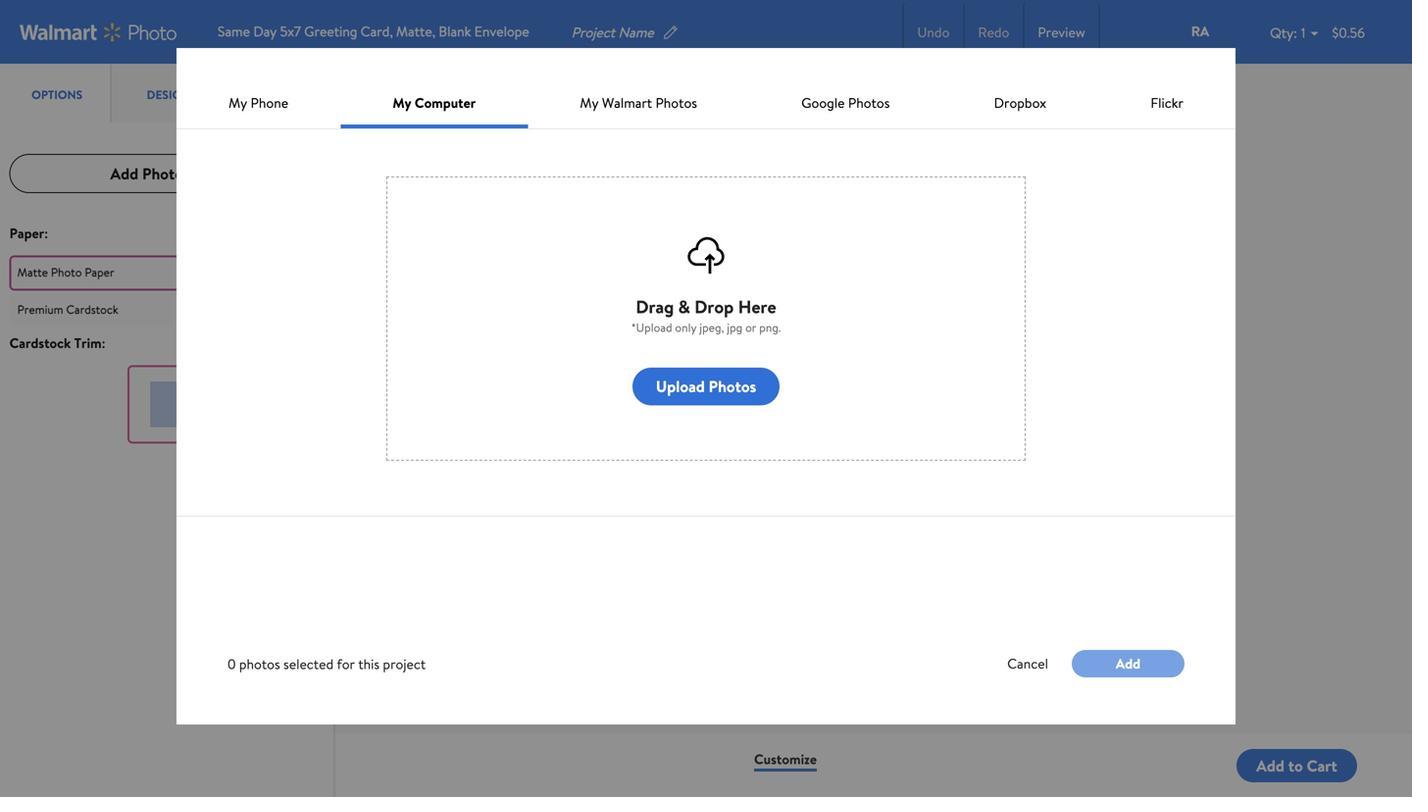 Task type: describe. For each thing, give the bounding box(es) containing it.
paper :
[[9, 223, 48, 243]]

1 vertical spatial cardstock
[[9, 333, 71, 352]]

day
[[253, 22, 277, 41]]

preview
[[1038, 23, 1085, 42]]

add photos tab list
[[9, 154, 324, 546]]

0 photos selected
[[228, 654, 334, 674]]

text
[[265, 86, 291, 103]]

my for my computer
[[393, 93, 411, 112]]

matte
[[17, 264, 48, 280]]

tab list containing options
[[0, 64, 333, 123]]

walmart
[[602, 93, 652, 112]]

envelope
[[474, 22, 529, 41]]

pencil alt image
[[662, 24, 679, 41]]

my phone button
[[177, 93, 341, 128]]

drop
[[694, 295, 734, 319]]

matte,
[[396, 22, 435, 41]]

add photos button
[[9, 154, 324, 193]]

to
[[1288, 755, 1303, 777]]

my for my walmart photos
[[580, 93, 599, 112]]

upload photos button
[[632, 368, 780, 405]]

ra button
[[1169, 14, 1232, 51]]

ra
[[1191, 22, 1209, 41]]

options button
[[0, 64, 111, 123]]

photo
[[51, 264, 82, 280]]

google photos button
[[749, 93, 942, 128]]

my walmart photos
[[580, 93, 697, 112]]

add button
[[1072, 650, 1185, 678]]

0
[[228, 654, 236, 674]]

my for my phone
[[229, 93, 247, 112]]

paper inside button
[[85, 264, 114, 280]]

preview button
[[1023, 3, 1100, 62]]

png.
[[759, 319, 781, 336]]

or
[[745, 319, 756, 336]]

1 horizontal spatial :
[[102, 333, 105, 352]]

card,
[[361, 22, 393, 41]]

premium cardstock button
[[9, 292, 324, 327]]

phone
[[251, 93, 288, 112]]

jpg
[[727, 319, 743, 336]]

my walmart photos button
[[528, 93, 749, 128]]

text button
[[222, 64, 333, 123]]

photos for google photos
[[848, 93, 890, 112]]

jpeg,
[[700, 319, 724, 336]]

&
[[678, 295, 690, 319]]

photos right walmart
[[655, 93, 697, 112]]

add for add
[[1116, 654, 1141, 673]]

project name button
[[571, 21, 720, 44]]

premium cardstock
[[17, 301, 118, 318]]

tab list containing my phone
[[177, 89, 1236, 128]]

0 vertical spatial paper
[[9, 223, 44, 243]]

*upload
[[631, 319, 672, 336]]

cardstock inside "button"
[[66, 301, 118, 318]]

cancel button
[[984, 650, 1072, 678]]



Task type: locate. For each thing, give the bounding box(es) containing it.
flickr button
[[1098, 93, 1236, 128]]

add for add to cart
[[1256, 755, 1285, 777]]

matte photo paper
[[17, 264, 114, 280]]

cancel
[[1007, 654, 1048, 673]]

cardstock
[[66, 301, 118, 318], [9, 333, 71, 352]]

design button
[[111, 64, 222, 123]]

photos left the plus icon
[[142, 163, 190, 184]]

photos for add photos
[[142, 163, 190, 184]]

project
[[571, 23, 615, 42]]

square trim image
[[143, 381, 190, 428]]

design
[[147, 86, 190, 103]]

add
[[110, 163, 138, 184], [1116, 654, 1141, 673], [1256, 755, 1285, 777]]

tab list up add photos button
[[0, 64, 333, 123]]

add inside 'tab list'
[[110, 163, 138, 184]]

trim
[[74, 333, 102, 352]]

:
[[44, 223, 48, 243], [102, 333, 105, 352]]

dropbox
[[994, 93, 1046, 112]]

premium
[[17, 301, 63, 318]]

plus image
[[206, 165, 223, 182]]

add to cart button
[[1237, 749, 1357, 783]]

paper up matte
[[9, 223, 44, 243]]

project name
[[571, 23, 654, 42]]

upload
[[656, 376, 705, 397]]

my computer
[[393, 93, 476, 112]]

0 horizontal spatial :
[[44, 223, 48, 243]]

paper
[[9, 223, 44, 243], [85, 264, 114, 280]]

flickr
[[1151, 93, 1183, 112]]

photos right 'google'
[[848, 93, 890, 112]]

1 horizontal spatial my
[[393, 93, 411, 112]]

add for add photos
[[110, 163, 138, 184]]

my left walmart
[[580, 93, 599, 112]]

1 vertical spatial paper
[[85, 264, 114, 280]]

tab list
[[0, 64, 333, 123], [177, 89, 1236, 128]]

drag & drop here *upload only jpeg, jpg or png.
[[631, 295, 781, 336]]

0 vertical spatial add
[[110, 163, 138, 184]]

same
[[218, 22, 250, 41]]

my inside button
[[393, 93, 411, 112]]

tab list down pencil alt icon
[[177, 89, 1236, 128]]

photos inside 'tab list'
[[142, 163, 190, 184]]

photos
[[655, 93, 697, 112], [848, 93, 890, 112], [142, 163, 190, 184], [709, 376, 756, 397]]

photos right upload
[[709, 376, 756, 397]]

drag
[[636, 295, 674, 319]]

computer
[[415, 93, 476, 112]]

3 my from the left
[[580, 93, 599, 112]]

my
[[229, 93, 247, 112], [393, 93, 411, 112], [580, 93, 599, 112]]

photos
[[239, 654, 280, 674]]

add photos
[[110, 163, 190, 184]]

0 vertical spatial :
[[44, 223, 48, 243]]

customize
[[754, 750, 817, 769]]

paper right photo
[[85, 264, 114, 280]]

1 vertical spatial add
[[1116, 654, 1141, 673]]

1 my from the left
[[229, 93, 247, 112]]

options
[[32, 86, 83, 103]]

$0.56
[[1332, 23, 1365, 42]]

add to cart
[[1256, 755, 1337, 777]]

google
[[801, 93, 845, 112]]

cart
[[1307, 755, 1337, 777]]

google photos
[[801, 93, 890, 112]]

cardstock down the premium
[[9, 333, 71, 352]]

cardstock up trim at left
[[66, 301, 118, 318]]

my computer button
[[341, 93, 528, 128]]

1 horizontal spatial paper
[[85, 264, 114, 280]]

2 horizontal spatial my
[[580, 93, 599, 112]]

0 horizontal spatial paper
[[9, 223, 44, 243]]

2 my from the left
[[393, 93, 411, 112]]

upload photos
[[656, 376, 756, 397]]

cardstock trim :
[[9, 333, 105, 352]]

matte photo paper button
[[9, 255, 324, 291]]

1 vertical spatial :
[[102, 333, 105, 352]]

2 vertical spatial add
[[1256, 755, 1285, 777]]

photos for upload photos
[[709, 376, 756, 397]]

: down the premium cardstock
[[102, 333, 105, 352]]

0 horizontal spatial add
[[110, 163, 138, 184]]

0 horizontal spatial my
[[229, 93, 247, 112]]

dropbox button
[[942, 93, 1098, 128]]

blank
[[439, 22, 471, 41]]

my left 'phone'
[[229, 93, 247, 112]]

0 vertical spatial cardstock
[[66, 301, 118, 318]]

5x7
[[280, 22, 301, 41]]

selected
[[283, 654, 334, 674]]

2 horizontal spatial add
[[1256, 755, 1285, 777]]

: up matte
[[44, 223, 48, 243]]

1 horizontal spatial add
[[1116, 654, 1141, 673]]

greeting
[[304, 22, 357, 41]]

my left computer at left
[[393, 93, 411, 112]]

total $0.56 element
[[1332, 23, 1365, 42]]

name
[[618, 23, 654, 42]]

here
[[738, 295, 776, 319]]

only
[[675, 319, 697, 336]]

my phone
[[229, 93, 288, 112]]

add inside button
[[1256, 755, 1285, 777]]

same day 5x7 greeting card, matte, blank envelope
[[218, 22, 529, 41]]



Task type: vqa. For each thing, say whether or not it's contained in the screenshot.
best sellers
no



